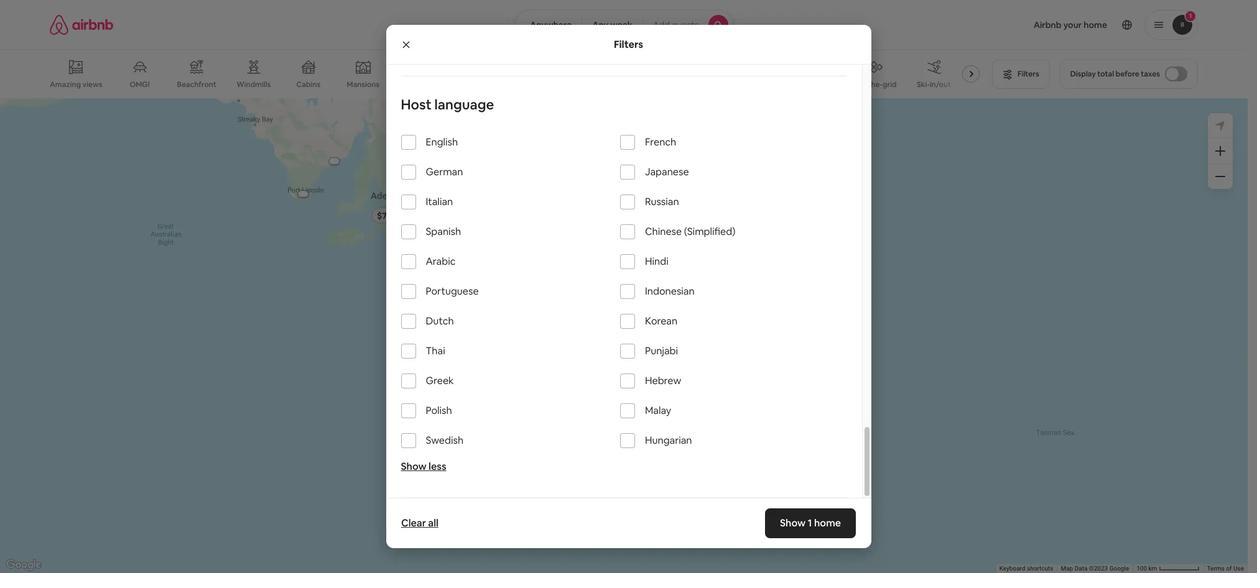 Task type: vqa. For each thing, say whether or not it's contained in the screenshot.
Add to wishlist: Neskowin, Oregon image to the bottom
no



Task type: describe. For each thing, give the bounding box(es) containing it.
google image
[[3, 557, 44, 574]]

arabic
[[426, 255, 456, 268]]

hindi
[[645, 255, 669, 268]]

english
[[426, 136, 458, 149]]

show for show 1 home
[[780, 517, 806, 530]]

clear
[[401, 517, 426, 530]]

group inside the google map
showing 40 stays. region
[[549, 228, 956, 360]]

terms of use
[[1207, 566, 1244, 572]]

week inside weymouth, australia viewed 153 times last week nov 18 – 23
[[653, 384, 676, 396]]

mansions
[[347, 80, 380, 90]]

of
[[1226, 566, 1232, 572]]

18
[[630, 398, 640, 410]]

keyboard shortcuts
[[1000, 566, 1054, 572]]

google
[[1110, 566, 1129, 572]]

clear all
[[401, 517, 438, 530]]

km
[[1149, 566, 1157, 572]]

host language
[[401, 96, 494, 113]]

add
[[653, 19, 670, 30]]

show less
[[401, 461, 446, 474]]

australia
[[612, 370, 651, 382]]

add guests
[[653, 19, 699, 30]]

anywhere
[[530, 19, 572, 30]]

$153
[[632, 252, 651, 263]]

add to wishlist image
[[727, 237, 742, 252]]

ski-in/out
[[917, 80, 951, 90]]

$730
[[377, 210, 397, 221]]

amazing views
[[50, 79, 102, 89]]

show list
[[598, 498, 635, 509]]

1
[[808, 517, 812, 530]]

less
[[429, 461, 446, 474]]

©2023
[[1089, 566, 1108, 572]]

anywhere button
[[514, 10, 583, 40]]

group inside filters dialog
[[386, 0, 862, 77]]

amazing
[[50, 79, 81, 89]]

show for show list
[[598, 498, 621, 509]]

(simplified)
[[684, 225, 736, 238]]

indonesian
[[645, 285, 695, 298]]

polish
[[426, 405, 452, 418]]

in/out
[[930, 80, 951, 90]]

before
[[1116, 69, 1140, 79]]

–
[[642, 398, 646, 410]]

100
[[1137, 566, 1147, 572]]

clear all button
[[395, 511, 444, 536]]

keyboard shortcuts button
[[1000, 565, 1054, 574]]

display total before taxes
[[1070, 69, 1160, 79]]

nov
[[611, 398, 628, 410]]

malay
[[645, 405, 671, 418]]

group containing amazing views
[[50, 50, 985, 98]]

any week
[[592, 19, 633, 30]]



Task type: locate. For each thing, give the bounding box(es) containing it.
show for show less
[[401, 461, 427, 474]]

taxes
[[1141, 69, 1160, 79]]

show list button
[[586, 489, 662, 519]]

week inside button
[[610, 19, 633, 30]]

$730 button
[[371, 207, 403, 224]]

ski-
[[917, 80, 930, 90]]

add guests button
[[642, 10, 734, 40]]

zoom out image
[[1216, 172, 1226, 182]]

weymouth,
[[559, 370, 610, 382]]

$236 button
[[633, 430, 667, 449]]

any
[[592, 19, 609, 30]]

chinese (simplified)
[[645, 225, 736, 238]]

host
[[401, 96, 432, 113]]

use
[[1234, 566, 1244, 572]]

language
[[435, 96, 494, 113]]

23
[[649, 398, 659, 410]]

list
[[623, 498, 635, 509]]

omg!
[[130, 80, 150, 90]]

cabins
[[296, 80, 321, 90]]

1 vertical spatial show
[[598, 498, 621, 509]]

the-
[[868, 79, 883, 89]]

show 1 home
[[780, 517, 841, 530]]

terms
[[1207, 566, 1225, 572]]

0 horizontal spatial week
[[610, 19, 633, 30]]

show left "less"
[[401, 461, 427, 474]]

beachfront
[[177, 80, 216, 90]]

show left 1
[[780, 517, 806, 530]]

times
[[609, 384, 633, 396]]

None search field
[[514, 10, 734, 40]]

terms of use link
[[1207, 566, 1244, 572]]

display total before taxes button
[[1060, 59, 1198, 89]]

week up 23
[[653, 384, 676, 396]]

group
[[386, 0, 862, 77], [50, 50, 985, 98], [549, 228, 956, 360]]

swedish
[[426, 434, 464, 447]]

german
[[426, 166, 463, 179]]

home
[[815, 517, 841, 530]]

0 vertical spatial week
[[610, 19, 633, 30]]

dutch
[[426, 315, 454, 328]]

punjabi
[[645, 345, 678, 358]]

off-
[[854, 79, 868, 89]]

portuguese
[[426, 285, 479, 298]]

none search field containing anywhere
[[514, 10, 734, 40]]

2 vertical spatial show
[[780, 517, 806, 530]]

all
[[428, 517, 438, 530]]

off-the-grid
[[854, 79, 897, 89]]

map
[[1061, 566, 1073, 572]]

italian
[[426, 196, 453, 209]]

map data ©2023 google
[[1061, 566, 1129, 572]]

1 horizontal spatial week
[[653, 384, 676, 396]]

$585 button
[[602, 276, 633, 294]]

greek
[[426, 375, 454, 388]]

hungarian
[[645, 434, 692, 447]]

data
[[1075, 566, 1088, 572]]

0 vertical spatial show
[[401, 461, 427, 474]]

french
[[645, 136, 676, 149]]

show left list
[[598, 498, 621, 509]]

japanese
[[645, 166, 689, 179]]

$236
[[639, 433, 661, 446]]

$153 button
[[626, 249, 656, 267]]

0 horizontal spatial show
[[401, 461, 427, 474]]

korean
[[645, 315, 678, 328]]

viewed
[[559, 384, 591, 396]]

profile element
[[748, 0, 1198, 50]]

grid
[[883, 79, 897, 89]]

shortcuts
[[1027, 566, 1054, 572]]

guests
[[672, 19, 699, 30]]

show
[[401, 461, 427, 474], [598, 498, 621, 509], [780, 517, 806, 530]]

zoom in image
[[1216, 146, 1226, 156]]

last
[[635, 384, 650, 396]]

2 horizontal spatial show
[[780, 517, 806, 530]]

thai
[[426, 345, 445, 358]]

weymouth, australia viewed 153 times last week nov 18 – 23
[[559, 370, 676, 410]]

1 vertical spatial week
[[653, 384, 676, 396]]

spanish
[[426, 225, 461, 238]]

total
[[1098, 69, 1114, 79]]

any week button
[[582, 10, 643, 40]]

hebrew
[[645, 375, 681, 388]]

week
[[610, 19, 633, 30], [653, 384, 676, 396]]

filters dialog
[[386, 0, 871, 549]]

153
[[593, 384, 607, 396]]

display
[[1070, 69, 1096, 79]]

100 km
[[1137, 566, 1159, 572]]

google map
showing 40 stays. region
[[0, 98, 1248, 574]]

filters
[[614, 38, 643, 51]]

show less button
[[401, 461, 446, 474]]

chinese
[[645, 225, 682, 238]]

1 horizontal spatial show
[[598, 498, 621, 509]]

100 km button
[[1133, 565, 1204, 574]]

week up filters
[[610, 19, 633, 30]]

keyboard
[[1000, 566, 1026, 572]]

show 1 home link
[[765, 509, 856, 539]]

views
[[82, 79, 102, 89]]

windmills
[[237, 80, 271, 90]]

russian
[[645, 196, 679, 209]]

show inside button
[[598, 498, 621, 509]]

$585
[[608, 279, 628, 290]]



